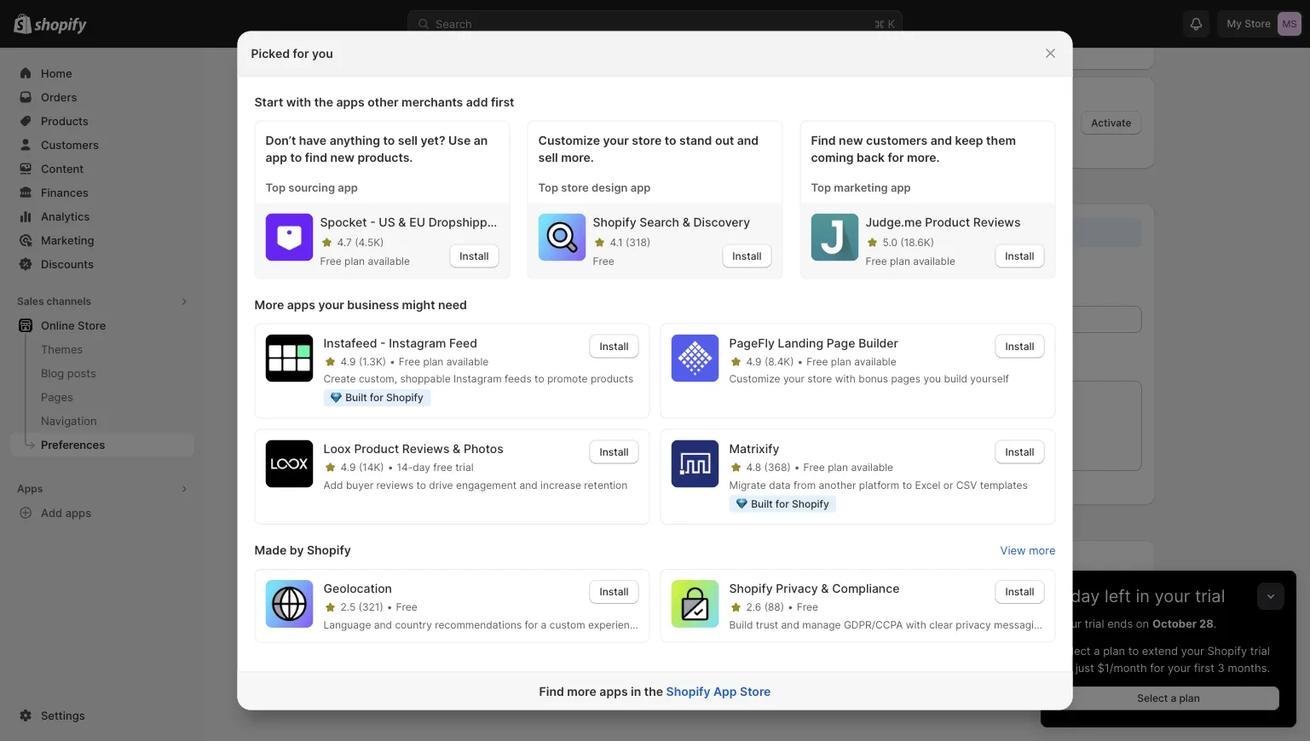 Task type: locate. For each thing, give the bounding box(es) containing it.
compliance
[[832, 582, 900, 596]]

3 top from the left
[[811, 181, 831, 194]]

free plan available down (4.5k) on the top of page
[[320, 255, 410, 267]]

apps down experience on the left of the page
[[600, 685, 628, 699]]

search up the (318)
[[640, 215, 680, 229]]

a for select a plan
[[1171, 693, 1177, 705]]

add inside button
[[41, 507, 62, 520]]

0 vertical spatial first
[[491, 95, 515, 109]]

0 horizontal spatial ‑
[[370, 215, 376, 229]]

built down create
[[346, 392, 367, 404]]

1 more. from the left
[[561, 150, 594, 165]]

more. down the customers
[[907, 150, 940, 165]]

store up picked for you
[[275, 20, 303, 34]]

1 vertical spatial built for shopify image
[[736, 499, 748, 509]]

day for 1
[[1071, 586, 1100, 607]]

clear
[[930, 619, 953, 631]]

for down "custom,"
[[370, 392, 384, 404]]

1 vertical spatial add
[[41, 507, 62, 520]]

store inside 'customize your store with bonus pages you build yourself install'
[[808, 373, 833, 386]]

design
[[592, 181, 628, 194]]

sales
[[17, 295, 44, 308]]

1 top from the left
[[266, 181, 286, 194]]

0 vertical spatial online store
[[239, 20, 303, 34]]

plan down page
[[831, 356, 852, 368]]

0 horizontal spatial built for shopify
[[346, 392, 424, 404]]

built for shopify image down create
[[330, 393, 342, 404]]

install down judge.me product reviews link
[[1006, 250, 1035, 262]]

store left design
[[561, 181, 589, 194]]

just
[[1076, 662, 1095, 675]]

buyer
[[346, 479, 374, 491]]

shopify up 4.1
[[593, 215, 637, 229]]

& left photos
[[453, 442, 461, 456]]

product for judge.me
[[926, 215, 971, 229]]

to left "stand"
[[665, 133, 677, 148]]

october
[[1153, 617, 1197, 631]]

1 horizontal spatial online store
[[239, 20, 303, 34]]

customize inside customize your store to stand out and sell more.
[[539, 133, 600, 148]]

instagram down 'feed'
[[454, 373, 502, 386]]

1 vertical spatial online
[[41, 319, 75, 332]]

customize down 4.9 (8.4k) on the right top of page
[[730, 373, 781, 386]]

first inside select a plan to extend your shopify trial for just $1/month for your first 3 months.
[[1195, 662, 1215, 675]]

keep
[[956, 133, 984, 148]]

1
[[1058, 586, 1066, 607]]

0 vertical spatial customize
[[539, 133, 600, 148]]

find for find new customers and keep them coming back for more.
[[811, 133, 836, 148]]

picked for you dialog
[[0, 31, 1311, 711]]

judge.me
[[866, 215, 922, 229]]

a inside select a plan to extend your shopify trial for just $1/month for your first 3 months.
[[1094, 645, 1101, 658]]

1 horizontal spatial a
[[1094, 645, 1101, 658]]

pages
[[892, 373, 921, 386]]

1 horizontal spatial new
[[839, 133, 864, 148]]

plan up another
[[828, 462, 849, 474]]

built down migrate
[[751, 498, 773, 510]]

plan for (18.6k)
[[890, 255, 911, 267]]

feed
[[450, 336, 478, 351]]

shopify privacy & compliance link
[[730, 581, 985, 598]]

and inside 'find new customers and keep them coming back for more.'
[[931, 133, 953, 148]]

home
[[41, 67, 72, 80]]

top left sourcing at the left top of the page
[[266, 181, 286, 194]]

0 horizontal spatial select
[[1058, 645, 1091, 658]]

2 horizontal spatial top
[[811, 181, 831, 194]]

for down the customers
[[888, 150, 904, 165]]

0 horizontal spatial in
[[631, 685, 641, 699]]

add left buyer
[[324, 479, 343, 491]]

0 vertical spatial new
[[839, 133, 864, 148]]

available for pagefly landing page builder
[[855, 356, 897, 368]]

1 vertical spatial the
[[644, 685, 664, 699]]

add apps
[[41, 507, 91, 520]]

customize inside 'customize your store with bonus pages you build yourself install'
[[730, 373, 781, 386]]

2 horizontal spatial a
[[1171, 693, 1177, 705]]

with left the bonus
[[835, 373, 856, 386]]

top for don't have anything to sell yet? use an app to find new products.
[[266, 181, 286, 194]]

free plan available for pagefly landing page builder
[[807, 356, 897, 368]]

plan up $1/month
[[1104, 645, 1126, 658]]

recommendations
[[435, 619, 522, 631]]

0 vertical spatial you
[[312, 46, 333, 61]]

add inside the picked for you dialog
[[324, 479, 343, 491]]

instagram up shoppable
[[389, 336, 446, 351]]

1 vertical spatial select
[[1138, 693, 1169, 705]]

day inside dropdown button
[[1071, 586, 1100, 607]]

plan up shoppable
[[423, 356, 444, 368]]

1 vertical spatial new
[[330, 150, 355, 165]]

&
[[399, 215, 406, 229], [683, 215, 691, 229], [453, 442, 461, 456], [822, 582, 829, 596]]

trial inside dropdown button
[[1196, 586, 1226, 607]]

blog
[[41, 367, 64, 380]]

1 vertical spatial online store link
[[10, 314, 194, 338]]

available for matrixify
[[852, 462, 894, 474]]

‑ inside instafeed ‑ instagram feed link
[[380, 336, 386, 351]]

home link
[[10, 61, 194, 85]]

your up october
[[1155, 586, 1191, 607]]

find inside 'find new customers and keep them coming back for more.'
[[811, 133, 836, 148]]

install up yourself on the right of page
[[1006, 340, 1035, 353]]

store
[[632, 133, 662, 148], [561, 181, 589, 194], [808, 373, 833, 386]]

retention
[[584, 479, 628, 491]]

discounts link
[[10, 252, 194, 276]]

spocket ‑ us & eu dropshipping
[[320, 215, 505, 229]]

store down the sales channels button
[[78, 319, 106, 332]]

3
[[1218, 662, 1225, 675]]

(4.5k)
[[355, 237, 384, 249]]

to
[[383, 133, 395, 148], [665, 133, 677, 148], [290, 150, 302, 165], [535, 373, 545, 386], [417, 479, 426, 491], [903, 479, 913, 491], [1129, 645, 1139, 658]]

and left keep
[[931, 133, 953, 148]]

1 horizontal spatial the
[[644, 685, 664, 699]]

0 vertical spatial ‑
[[370, 215, 376, 229]]

0 horizontal spatial store
[[78, 319, 106, 332]]

store for customize your store to stand out and sell more.
[[632, 133, 662, 148]]

available up the bonus
[[855, 356, 897, 368]]

1 horizontal spatial more
[[1030, 544, 1056, 557]]

1 horizontal spatial instagram
[[454, 373, 502, 386]]

data
[[769, 479, 791, 491]]

a
[[541, 619, 547, 631], [1094, 645, 1101, 658], [1171, 693, 1177, 705]]

1 horizontal spatial online store link
[[239, 19, 303, 36]]

store inside customize your store to stand out and sell more.
[[632, 133, 662, 148]]

first left 3
[[1195, 662, 1215, 675]]

0 horizontal spatial find
[[539, 685, 564, 699]]

instafeed ‑ instagram feed link
[[324, 335, 579, 352]]

more right view
[[1030, 544, 1056, 557]]

a for select a plan to extend your shopify trial for just $1/month for your first 3 months.
[[1094, 645, 1101, 658]]

apps left other
[[336, 95, 365, 109]]

or
[[944, 479, 954, 491]]

promote
[[547, 373, 588, 386]]

more. up top store design app
[[561, 150, 594, 165]]

install button for instafeed ‑ instagram feed
[[590, 335, 639, 359]]

0 vertical spatial product
[[926, 215, 971, 229]]

4.9 down instafeed at the top of page
[[341, 356, 356, 368]]

1 horizontal spatial find
[[811, 133, 836, 148]]

find down custom
[[539, 685, 564, 699]]

available
[[368, 255, 410, 267], [914, 255, 956, 267], [447, 356, 489, 368], [855, 356, 897, 368], [852, 462, 894, 474]]

first right add
[[491, 95, 515, 109]]

custom
[[550, 619, 586, 631]]

search up merchants
[[436, 17, 472, 30]]

1 horizontal spatial day
[[1071, 586, 1100, 607]]

1 vertical spatial sell
[[539, 150, 558, 165]]

0 horizontal spatial a
[[541, 619, 547, 631]]

0 vertical spatial built for shopify
[[346, 392, 424, 404]]

free down instafeed ‑ instagram feed
[[399, 356, 420, 368]]

install button for loox product reviews & photos
[[590, 441, 639, 465]]

1 vertical spatial in
[[631, 685, 641, 699]]

app inside don't have anything to sell yet? use an app to find new products.
[[266, 150, 287, 165]]

0 horizontal spatial sell
[[398, 133, 418, 148]]

more for view
[[1030, 544, 1056, 557]]

online up picked
[[239, 20, 272, 34]]

2 top from the left
[[539, 181, 559, 194]]

sell inside don't have anything to sell yet? use an app to find new products.
[[398, 133, 418, 148]]

0 vertical spatial instagram
[[389, 336, 446, 351]]

online store up picked
[[239, 20, 303, 34]]

1 vertical spatial reviews
[[402, 442, 450, 456]]

0 horizontal spatial search
[[436, 17, 472, 30]]

made by shopify
[[255, 544, 351, 558]]

your inside 'customize your store with bonus pages you build yourself install'
[[784, 373, 805, 386]]

0 vertical spatial online store link
[[239, 19, 303, 36]]

4.9 for pagefly
[[747, 356, 762, 368]]

for left just
[[1058, 662, 1073, 675]]

find more apps in the shopify app store
[[539, 685, 771, 699]]

0 vertical spatial day
[[413, 462, 431, 474]]

2 more. from the left
[[907, 150, 940, 165]]

available down '(18.6k)'
[[914, 255, 956, 267]]

your down (8.4k)
[[784, 373, 805, 386]]

plan down 5.0 (18.6k)
[[890, 255, 911, 267]]

with inside 'customize your store with bonus pages you build yourself install'
[[835, 373, 856, 386]]

customize your store with bonus pages you build yourself install
[[730, 340, 1035, 386]]

⌘
[[875, 17, 885, 30]]

0 vertical spatial store
[[632, 133, 662, 148]]

built for shopify down data
[[751, 498, 830, 510]]

loox product reviews & photos
[[324, 442, 504, 456]]

install up products
[[600, 340, 629, 353]]

with left the 'clear'
[[906, 619, 927, 631]]

1 horizontal spatial store
[[632, 133, 662, 148]]

plan inside select a plan to extend your shopify trial for just $1/month for your first 3 months.
[[1104, 645, 1126, 658]]

2 horizontal spatial store
[[808, 373, 833, 386]]

1 horizontal spatial search
[[640, 215, 680, 229]]

matrixify
[[730, 442, 780, 456]]

trial up add buyer reviews to drive engagement and increase retention
[[456, 462, 474, 474]]

0 vertical spatial built
[[346, 392, 367, 404]]

pagefly landing page builder
[[730, 336, 899, 351]]

shopify
[[593, 215, 637, 229], [386, 392, 424, 404], [792, 498, 830, 510], [307, 544, 351, 558], [730, 582, 773, 596], [1208, 645, 1248, 658], [666, 685, 711, 699]]

apps right more
[[287, 298, 315, 312]]

free plan available down instafeed ‑ instagram feed link
[[399, 356, 489, 368]]

1 horizontal spatial ‑
[[380, 336, 386, 351]]

5.0 (18.6k)
[[883, 237, 935, 249]]

select inside select a plan to extend your shopify trial for just $1/month for your first 3 months.
[[1058, 645, 1091, 658]]

add apps button
[[10, 501, 194, 525]]

1 horizontal spatial select
[[1138, 693, 1169, 705]]

more
[[1030, 544, 1056, 557], [567, 685, 597, 699]]

$1/month
[[1098, 662, 1148, 675]]

day for 14-
[[413, 462, 431, 474]]

install button for matrixify
[[996, 441, 1045, 465]]

2 horizontal spatial with
[[906, 619, 927, 631]]

in down experience on the left of the page
[[631, 685, 641, 699]]

.
[[1214, 617, 1217, 631]]

1 horizontal spatial product
[[926, 215, 971, 229]]

pages link
[[10, 385, 194, 409]]

0 vertical spatial select
[[1058, 645, 1091, 658]]

to left find
[[290, 150, 302, 165]]

1 horizontal spatial with
[[835, 373, 856, 386]]

1 vertical spatial customize
[[730, 373, 781, 386]]

business
[[347, 298, 399, 312]]

built for shopify image
[[330, 393, 342, 404], [736, 499, 748, 509]]

1 vertical spatial built
[[751, 498, 773, 510]]

install button up products
[[590, 335, 639, 359]]

built for shopify down "custom,"
[[346, 392, 424, 404]]

1 horizontal spatial add
[[324, 479, 343, 491]]

reviews down them in the top of the page
[[974, 215, 1021, 229]]

a down select a plan to extend your shopify trial for just $1/month for your first 3 months.
[[1171, 693, 1177, 705]]

your left business on the left top of page
[[318, 298, 344, 312]]

to up $1/month
[[1129, 645, 1139, 658]]

day right the 1
[[1071, 586, 1100, 607]]

them
[[987, 133, 1017, 148]]

search
[[436, 17, 472, 30], [640, 215, 680, 229]]

‑ for instagram
[[380, 336, 386, 351]]

0 vertical spatial the
[[314, 95, 333, 109]]

1 vertical spatial store
[[561, 181, 589, 194]]

customize up top store design app
[[539, 133, 600, 148]]

0 horizontal spatial customize
[[539, 133, 600, 148]]

in inside dropdown button
[[1136, 586, 1150, 607]]

you right picked
[[312, 46, 333, 61]]

in inside the picked for you dialog
[[631, 685, 641, 699]]

1 vertical spatial ‑
[[380, 336, 386, 351]]

0 vertical spatial built for shopify image
[[330, 393, 342, 404]]

shopify left app
[[666, 685, 711, 699]]

0 vertical spatial in
[[1136, 586, 1150, 607]]

0 horizontal spatial product
[[354, 442, 399, 456]]

picked for you
[[251, 46, 333, 61]]

0 vertical spatial with
[[286, 95, 311, 109]]

1 horizontal spatial online
[[239, 20, 272, 34]]

0 horizontal spatial add
[[41, 507, 62, 520]]

2 horizontal spatial store
[[740, 685, 771, 699]]

0 vertical spatial add
[[324, 479, 343, 491]]

in right 'left'
[[1136, 586, 1150, 607]]

trial up 28
[[1196, 586, 1226, 607]]

0 vertical spatial reviews
[[974, 215, 1021, 229]]

1 vertical spatial you
[[924, 373, 942, 386]]

1 horizontal spatial built for shopify image
[[736, 499, 748, 509]]

page
[[827, 336, 856, 351]]

top for customize your store to stand out and sell more.
[[539, 181, 559, 194]]

4.9 up buyer
[[341, 462, 356, 474]]

1 vertical spatial find
[[539, 685, 564, 699]]

2 vertical spatial store
[[740, 685, 771, 699]]

1 vertical spatial with
[[835, 373, 856, 386]]

and
[[737, 133, 759, 148], [931, 133, 953, 148], [520, 479, 538, 491], [374, 619, 392, 631], [782, 619, 800, 631]]

store for customize your store with bonus pages you build yourself install
[[808, 373, 833, 386]]

1 vertical spatial first
[[1195, 662, 1215, 675]]

sell up top store design app
[[539, 150, 558, 165]]

1 vertical spatial a
[[1094, 645, 1101, 658]]

1 horizontal spatial store
[[275, 20, 303, 34]]

apps down apps button
[[65, 507, 91, 520]]

‑ for us
[[370, 215, 376, 229]]

1 horizontal spatial built for shopify
[[751, 498, 830, 510]]

an
[[474, 133, 488, 148]]

online down sales channels
[[41, 319, 75, 332]]

4.9 for loox
[[341, 462, 356, 474]]

privacy
[[776, 582, 818, 596]]

0 horizontal spatial reviews
[[402, 442, 450, 456]]

store left "stand"
[[632, 133, 662, 148]]

0 horizontal spatial built for shopify image
[[330, 393, 342, 404]]

0 vertical spatial sell
[[398, 133, 418, 148]]

1 horizontal spatial built
[[751, 498, 773, 510]]

trial right your
[[1085, 617, 1105, 631]]

day inside the picked for you dialog
[[413, 462, 431, 474]]

1 vertical spatial built for shopify
[[751, 498, 830, 510]]

a left custom
[[541, 619, 547, 631]]

free
[[320, 255, 342, 267], [593, 255, 615, 267], [866, 255, 887, 267], [399, 356, 420, 368], [807, 356, 828, 368], [804, 462, 825, 474], [396, 601, 418, 614], [797, 601, 819, 614]]

0 horizontal spatial online
[[41, 319, 75, 332]]

shopify search & discovery
[[593, 215, 751, 229]]

instagram
[[389, 336, 446, 351], [454, 373, 502, 386]]

select up just
[[1058, 645, 1091, 658]]

(18.6k)
[[901, 237, 935, 249]]

the
[[314, 95, 333, 109], [644, 685, 664, 699]]

install button for shopify privacy & compliance
[[996, 581, 1045, 604]]

1 vertical spatial day
[[1071, 586, 1100, 607]]

in for the
[[631, 685, 641, 699]]

us
[[379, 215, 395, 229]]

install button for pagefly landing page builder
[[996, 335, 1045, 359]]

your down 28
[[1182, 645, 1205, 658]]

4.9 for instafeed
[[341, 356, 356, 368]]

0 horizontal spatial new
[[330, 150, 355, 165]]

0 horizontal spatial more.
[[561, 150, 594, 165]]

2 vertical spatial a
[[1171, 693, 1177, 705]]

0 horizontal spatial online store
[[41, 319, 106, 332]]

stand
[[680, 133, 712, 148]]

store inside the picked for you dialog
[[740, 685, 771, 699]]

a up just
[[1094, 645, 1101, 658]]

privacy
[[956, 619, 991, 631]]

‑ up (1.3k)
[[380, 336, 386, 351]]

the left 'shopify app store' link on the right of the page
[[644, 685, 664, 699]]

k
[[888, 17, 895, 30]]

install button up the messaging
[[996, 581, 1045, 604]]

product up (14k)
[[354, 442, 399, 456]]

install up experience on the left of the page
[[600, 586, 629, 599]]

0 vertical spatial find
[[811, 133, 836, 148]]

available down (4.5k) on the top of page
[[368, 255, 410, 267]]

reviews inside judge.me product reviews link
[[974, 215, 1021, 229]]

settings link
[[10, 704, 194, 728]]

discounts
[[41, 258, 94, 271]]

find up 'coming'
[[811, 133, 836, 148]]

2.6
[[747, 601, 762, 614]]

day
[[413, 462, 431, 474], [1071, 586, 1100, 607]]

1 vertical spatial more
[[567, 685, 597, 699]]

landing
[[778, 336, 824, 351]]

reviews inside loox product reviews & photos link
[[402, 442, 450, 456]]

‑ inside spocket ‑ us & eu dropshipping link
[[370, 215, 376, 229]]

built for shopify image down migrate
[[736, 499, 748, 509]]

plan down 4.7 (4.5k)
[[345, 255, 365, 267]]

2.6 (88)
[[747, 601, 785, 614]]

plan for (1.3k)
[[423, 356, 444, 368]]



Task type: vqa. For each thing, say whether or not it's contained in the screenshot.


Task type: describe. For each thing, give the bounding box(es) containing it.
free plan available for instafeed ‑ instagram feed
[[399, 356, 489, 368]]

4.8 (368)
[[747, 462, 791, 474]]

to up products.
[[383, 133, 395, 148]]

apps
[[17, 483, 43, 495]]

1 vertical spatial instagram
[[454, 373, 502, 386]]

shopify image
[[34, 17, 87, 35]]

app up "judge.me"
[[891, 181, 911, 194]]

first inside the picked for you dialog
[[491, 95, 515, 109]]

install up templates
[[1006, 446, 1035, 459]]

and inside customize your store to stand out and sell more.
[[737, 133, 759, 148]]

shopify privacy & compliance
[[730, 582, 900, 596]]

free down shopify privacy & compliance
[[797, 601, 819, 614]]

shopify down shoppable
[[386, 392, 424, 404]]

0 vertical spatial search
[[436, 17, 472, 30]]

might
[[402, 298, 435, 312]]

and left increase
[[520, 479, 538, 491]]

1 day left in your trial
[[1058, 586, 1226, 607]]

from
[[794, 479, 816, 491]]

themes
[[41, 343, 83, 356]]

for inside 'find new customers and keep them coming back for more.'
[[888, 150, 904, 165]]

1 day left in your trial element
[[1041, 616, 1297, 728]]

4.7
[[337, 237, 352, 249]]

increase
[[541, 479, 582, 491]]

your inside customize your store to stand out and sell more.
[[603, 133, 629, 148]]

products
[[591, 373, 634, 386]]

more. inside 'find new customers and keep them coming back for more.'
[[907, 150, 940, 165]]

pagefly
[[730, 336, 775, 351]]

more for find
[[567, 685, 597, 699]]

eu
[[410, 215, 426, 229]]

matrixify link
[[730, 441, 985, 458]]

preferences link
[[10, 433, 194, 457]]

4.8
[[747, 462, 762, 474]]

0 horizontal spatial with
[[286, 95, 311, 109]]

14-
[[397, 462, 413, 474]]

built for shopify for instafeed ‑ instagram feed
[[346, 392, 424, 404]]

other
[[368, 95, 399, 109]]

4.9 (14k)
[[341, 462, 384, 474]]

instafeed ‑ instagram feed
[[324, 336, 478, 351]]

free down 5.0
[[866, 255, 887, 267]]

by
[[290, 544, 304, 558]]

shopify inside select a plan to extend your shopify trial for just $1/month for your first 3 months.
[[1208, 645, 1248, 658]]

preferences
[[41, 438, 105, 452]]

platform
[[860, 479, 900, 491]]

blog posts
[[41, 367, 96, 380]]

plan for (4.5k)
[[345, 255, 365, 267]]

free up country
[[396, 601, 418, 614]]

view more
[[1001, 544, 1056, 557]]

gdpr/ccpa
[[844, 619, 903, 631]]

0 horizontal spatial the
[[314, 95, 333, 109]]

trial inside select a plan to extend your shopify trial for just $1/month for your first 3 months.
[[1251, 645, 1271, 658]]

0 horizontal spatial store
[[561, 181, 589, 194]]

sales channels
[[17, 295, 91, 308]]

1 vertical spatial online store
[[41, 319, 106, 332]]

2.5
[[341, 601, 356, 614]]

shopify search & discovery link
[[593, 214, 772, 231]]

use
[[449, 133, 471, 148]]

new inside don't have anything to sell yet? use an app to find new products.
[[330, 150, 355, 165]]

apps inside button
[[65, 507, 91, 520]]

(14k)
[[359, 462, 384, 474]]

for right picked
[[293, 46, 309, 61]]

find for find more apps in the shopify app store
[[539, 685, 564, 699]]

experience
[[588, 619, 642, 631]]

(318)
[[626, 237, 651, 249]]

build trust and manage gdpr/ccpa with clear privacy messaging
[[730, 619, 1047, 631]]

engagement
[[456, 479, 517, 491]]

install button for geolocation
[[590, 581, 639, 604]]

reviews for loox product reviews & photos
[[402, 442, 450, 456]]

themes link
[[10, 338, 194, 362]]

build
[[730, 619, 753, 631]]

select a plan link
[[1058, 687, 1280, 711]]

to left excel
[[903, 479, 913, 491]]

plan for (368)
[[828, 462, 849, 474]]

yet?
[[421, 133, 446, 148]]

and down (321)
[[374, 619, 392, 631]]

top marketing app
[[811, 181, 911, 194]]

your down extend
[[1168, 662, 1191, 675]]

install up the messaging
[[1006, 586, 1035, 599]]

to right feeds
[[535, 373, 545, 386]]

built for shopify image for matrixify
[[736, 499, 748, 509]]

more
[[255, 298, 284, 312]]

1 day left in your trial button
[[1041, 571, 1297, 607]]

5.0
[[883, 237, 898, 249]]

for down extend
[[1151, 662, 1165, 675]]

built for shopify for matrixify
[[751, 498, 830, 510]]

top for find new customers and keep them coming back for more.
[[811, 181, 831, 194]]

14-day free trial
[[397, 462, 474, 474]]

to inside customize your store to stand out and sell more.
[[665, 133, 677, 148]]

built for instafeed ‑ instagram feed
[[346, 392, 367, 404]]

install down discovery
[[733, 250, 762, 262]]

to left drive
[[417, 479, 426, 491]]

free plan available for matrixify
[[804, 462, 894, 474]]

free plan available down 5.0 (18.6k)
[[866, 255, 956, 267]]

manage
[[803, 619, 841, 631]]

app right design
[[631, 181, 651, 194]]

install inside 'customize your store with bonus pages you build yourself install'
[[1006, 340, 1035, 353]]

instafeed
[[324, 336, 377, 351]]

anything
[[330, 133, 380, 148]]

for left custom
[[525, 619, 538, 631]]

builder
[[859, 336, 899, 351]]

28
[[1200, 617, 1214, 631]]

csv
[[957, 479, 978, 491]]

plan for (8.4k)
[[831, 356, 852, 368]]

feeds
[[505, 373, 532, 386]]

back
[[857, 150, 885, 165]]

install button down judge.me product reviews link
[[995, 244, 1045, 268]]

search inside shopify search & discovery link
[[640, 215, 680, 229]]

4.1 (318)
[[610, 237, 651, 249]]

view more link
[[1001, 544, 1056, 557]]

a inside the picked for you dialog
[[541, 619, 547, 631]]

posts
[[67, 367, 96, 380]]

merchants
[[402, 95, 463, 109]]

in for your
[[1136, 586, 1150, 607]]

more. inside customize your store to stand out and sell more.
[[561, 150, 594, 165]]

for down data
[[776, 498, 790, 510]]

add for add apps
[[41, 507, 62, 520]]

sell inside customize your store to stand out and sell more.
[[539, 150, 558, 165]]

0 horizontal spatial you
[[312, 46, 333, 61]]

free up the 'from'
[[804, 462, 825, 474]]

add
[[466, 95, 488, 109]]

messaging
[[994, 619, 1047, 631]]

install up the "retention"
[[600, 446, 629, 459]]

& left eu
[[399, 215, 406, 229]]

you inside 'customize your store with bonus pages you build yourself install'
[[924, 373, 942, 386]]

shopify up 2.6
[[730, 582, 773, 596]]

install down dropshipping on the top of the page
[[460, 250, 489, 262]]

custom,
[[359, 373, 397, 386]]

0 vertical spatial store
[[275, 20, 303, 34]]

drive
[[429, 479, 453, 491]]

trial inside the picked for you dialog
[[456, 462, 474, 474]]

sourcing
[[288, 181, 335, 194]]

(8.4k)
[[765, 356, 794, 368]]

channels
[[46, 295, 91, 308]]

navigation
[[41, 414, 97, 428]]

1 vertical spatial store
[[78, 319, 106, 332]]

customize for customize your store with bonus pages you build yourself install
[[730, 373, 781, 386]]

built for shopify image for instafeed ‑ instagram feed
[[330, 393, 342, 404]]

made
[[255, 544, 287, 558]]

& right privacy
[[822, 582, 829, 596]]

to inside select a plan to extend your shopify trial for just $1/month for your first 3 months.
[[1129, 645, 1139, 658]]

4.7 (4.5k)
[[337, 237, 384, 249]]

plan down select a plan to extend your shopify trial for just $1/month for your first 3 months.
[[1180, 693, 1201, 705]]

your trial ends on october 28 .
[[1058, 617, 1217, 631]]

& left discovery
[[683, 215, 691, 229]]

migrate data from another platform to excel or csv templates
[[730, 479, 1028, 491]]

install button down discovery
[[723, 244, 772, 268]]

dropshipping
[[429, 215, 505, 229]]

find new customers and keep them coming back for more.
[[811, 133, 1017, 165]]

add for add buyer reviews to drive engagement and increase retention
[[324, 479, 343, 491]]

top store design app
[[539, 181, 651, 194]]

reviews for judge.me product reviews
[[974, 215, 1021, 229]]

spocket
[[320, 215, 367, 229]]

customize for customize your store to stand out and sell more.
[[539, 133, 600, 148]]

reviews
[[377, 479, 414, 491]]

select for select a plan
[[1138, 693, 1169, 705]]

0 horizontal spatial online store link
[[10, 314, 194, 338]]

shopify down the 'from'
[[792, 498, 830, 510]]

shopify right by
[[307, 544, 351, 558]]

built for matrixify
[[751, 498, 773, 510]]

free down pagefly landing page builder
[[807, 356, 828, 368]]

loox product reviews & photos link
[[324, 441, 579, 458]]

2 vertical spatial with
[[906, 619, 927, 631]]

install button down dropshipping on the top of the page
[[450, 244, 499, 268]]

0 horizontal spatial instagram
[[389, 336, 446, 351]]

product for loox
[[354, 442, 399, 456]]

trust
[[756, 619, 779, 631]]

discovery
[[694, 215, 751, 229]]

pages
[[41, 391, 73, 404]]

select for select a plan to extend your shopify trial for just $1/month for your first 3 months.
[[1058, 645, 1091, 658]]

new inside 'find new customers and keep them coming back for more.'
[[839, 133, 864, 148]]

free down 4.1
[[593, 255, 615, 267]]

your inside dropdown button
[[1155, 586, 1191, 607]]

shoppable
[[400, 373, 451, 386]]

free down 4.7
[[320, 255, 342, 267]]

app up spocket
[[338, 181, 358, 194]]

create
[[324, 373, 356, 386]]

and right trust
[[782, 619, 800, 631]]

(321)
[[359, 601, 384, 614]]

settings
[[41, 710, 85, 723]]

available for instafeed ‑ instagram feed
[[447, 356, 489, 368]]

migrate
[[730, 479, 767, 491]]

yourself
[[971, 373, 1010, 386]]

⌘ k
[[875, 17, 895, 30]]

have
[[299, 133, 327, 148]]



